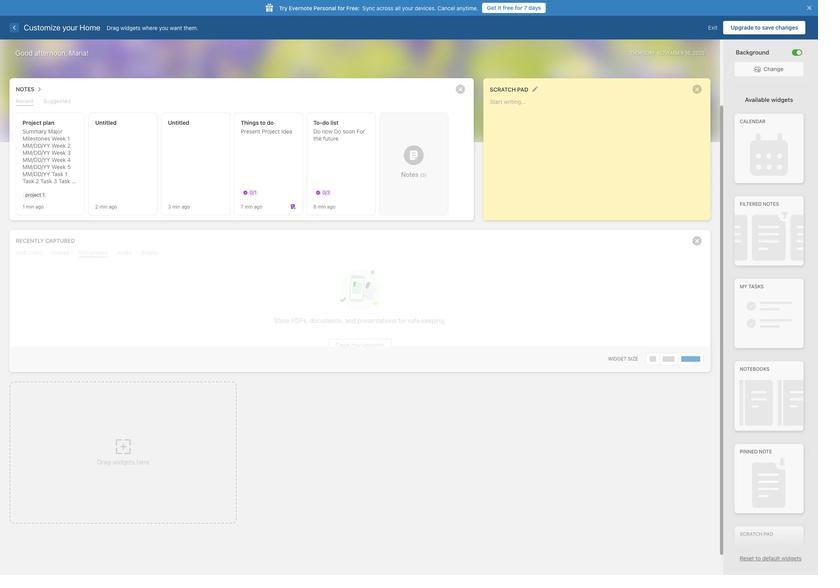 Task type: locate. For each thing, give the bounding box(es) containing it.
upgrade
[[731, 24, 754, 31]]

widgets right available
[[771, 96, 793, 103]]

pad up reset to default widgets button on the bottom of page
[[764, 532, 773, 538]]

widgets right default
[[782, 555, 802, 562]]

maria!
[[69, 49, 89, 57]]

notebooks
[[740, 366, 770, 372]]

my
[[740, 284, 747, 290]]

exit button
[[702, 21, 723, 34]]

scratch pad button
[[490, 84, 528, 94]]

drag for drag widgets here
[[97, 459, 111, 466]]

your
[[402, 5, 413, 11], [62, 23, 78, 32]]

1 horizontal spatial pad
[[764, 532, 773, 538]]

widget size small image
[[650, 356, 656, 362]]

reset
[[740, 555, 754, 562]]

home
[[80, 23, 100, 32]]

november
[[658, 50, 684, 56]]

1 vertical spatial scratch pad
[[740, 532, 773, 538]]

2023
[[693, 50, 705, 56]]

free
[[503, 4, 514, 11]]

pinned
[[740, 449, 758, 455]]

1 vertical spatial your
[[62, 23, 78, 32]]

scratch
[[490, 86, 516, 93], [740, 532, 762, 538]]

1 for from the left
[[515, 4, 522, 11]]

0 vertical spatial scratch
[[490, 86, 516, 93]]

scratch up reset
[[740, 532, 762, 538]]

to right reset
[[756, 555, 761, 562]]

widgets for drag widgets where you want them.
[[121, 24, 141, 31]]

cancel
[[438, 5, 455, 11]]

available
[[745, 96, 770, 103]]

pad left edit widget title icon
[[517, 86, 528, 93]]

scratch pad up reset
[[740, 532, 773, 538]]

0 vertical spatial drag
[[107, 24, 119, 31]]

scratch left edit widget title icon
[[490, 86, 516, 93]]

0 horizontal spatial for
[[338, 5, 345, 11]]

default
[[762, 555, 780, 562]]

calendar
[[740, 119, 765, 125]]

free:
[[346, 5, 360, 11]]

remove image
[[452, 81, 468, 97], [689, 81, 705, 97]]

1 vertical spatial to
[[756, 555, 761, 562]]

widgets for drag widgets here
[[112, 459, 135, 466]]

1 horizontal spatial for
[[515, 4, 522, 11]]

where
[[142, 24, 158, 31]]

evernote
[[289, 5, 312, 11]]

devices.
[[415, 5, 436, 11]]

drag for drag widgets where you want them.
[[107, 24, 119, 31]]

1 vertical spatial pad
[[764, 532, 773, 538]]

1 horizontal spatial your
[[402, 5, 413, 11]]

your right all
[[402, 5, 413, 11]]

drag
[[107, 24, 119, 31], [97, 459, 111, 466]]

7
[[524, 4, 527, 11]]

changes
[[776, 24, 798, 31]]

pinned note
[[740, 449, 772, 455]]

0 horizontal spatial scratch
[[490, 86, 516, 93]]

for inside button
[[515, 4, 522, 11]]

widget size medium image
[[663, 356, 675, 362]]

size
[[628, 356, 638, 362]]

upgrade to save changes button
[[723, 21, 805, 34]]

scratch pad left edit widget title icon
[[490, 86, 528, 93]]

drag left here
[[97, 459, 111, 466]]

to left the save
[[755, 24, 761, 31]]

them.
[[184, 24, 198, 31]]

your left the home
[[62, 23, 78, 32]]

0 horizontal spatial pad
[[517, 86, 528, 93]]

days
[[529, 4, 541, 11]]

to
[[755, 24, 761, 31], [756, 555, 761, 562]]

pad
[[517, 86, 528, 93], [764, 532, 773, 538]]

for left '7'
[[515, 4, 522, 11]]

drag right the home
[[107, 24, 119, 31]]

good
[[15, 49, 33, 57]]

get
[[487, 4, 496, 11]]

0 horizontal spatial remove image
[[452, 81, 468, 97]]

reset to default widgets
[[740, 555, 802, 562]]

widget
[[608, 356, 627, 362]]

widgets left 'where'
[[121, 24, 141, 31]]

try evernote personal for free: sync across all your devices. cancel anytime.
[[279, 5, 478, 11]]

customize your home
[[24, 23, 100, 32]]

0 vertical spatial to
[[755, 24, 761, 31]]

1 horizontal spatial remove image
[[689, 81, 705, 97]]

to inside 'upgrade to save changes' button
[[755, 24, 761, 31]]

2 for from the left
[[338, 5, 345, 11]]

1 horizontal spatial scratch
[[740, 532, 762, 538]]

exit
[[708, 24, 718, 31]]

for
[[515, 4, 522, 11], [338, 5, 345, 11]]

1 vertical spatial scratch
[[740, 532, 762, 538]]

save
[[762, 24, 774, 31]]

widget size large image
[[681, 356, 700, 362]]

get it free for 7 days
[[487, 4, 541, 11]]

0 horizontal spatial scratch pad
[[490, 86, 528, 93]]

upgrade to save changes
[[731, 24, 798, 31]]

scratch pad
[[490, 86, 528, 93], [740, 532, 773, 538]]

afternoon,
[[35, 49, 67, 57]]

for left free:
[[338, 5, 345, 11]]

0 vertical spatial scratch pad
[[490, 86, 528, 93]]

available widgets
[[745, 96, 793, 103]]

background image
[[797, 50, 802, 55]]

for for 7
[[515, 4, 522, 11]]

1 horizontal spatial scratch pad
[[740, 532, 773, 538]]

widgets
[[121, 24, 141, 31], [771, 96, 793, 103], [112, 459, 135, 466], [782, 555, 802, 562]]

1 vertical spatial drag
[[97, 459, 111, 466]]

pad inside button
[[517, 86, 528, 93]]

notes
[[763, 201, 779, 207]]

widgets left here
[[112, 459, 135, 466]]

to for reset
[[756, 555, 761, 562]]

want
[[170, 24, 182, 31]]

0 vertical spatial pad
[[517, 86, 528, 93]]



Task type: describe. For each thing, give the bounding box(es) containing it.
good afternoon, maria!
[[15, 49, 89, 57]]

try
[[279, 5, 287, 11]]

tasks
[[749, 284, 764, 290]]

filtered notes
[[740, 201, 779, 207]]

sync
[[362, 5, 375, 11]]

scratch inside button
[[490, 86, 516, 93]]

anytime.
[[457, 5, 478, 11]]

customize
[[24, 23, 61, 32]]

filtered
[[740, 201, 762, 207]]

here
[[137, 459, 149, 466]]

to for upgrade
[[755, 24, 761, 31]]

drag widgets here
[[97, 459, 149, 466]]

change
[[764, 66, 784, 72]]

across
[[377, 5, 393, 11]]

for for free:
[[338, 5, 345, 11]]

thursday, november 16, 2023
[[630, 50, 705, 56]]

thursday,
[[630, 50, 656, 56]]

widget size
[[608, 356, 638, 362]]

drag widgets where you want them.
[[107, 24, 198, 31]]

note
[[759, 449, 772, 455]]

remove image
[[689, 233, 705, 249]]

edit widget title image
[[532, 86, 538, 92]]

background
[[736, 49, 769, 56]]

change button
[[735, 62, 803, 76]]

it
[[498, 4, 501, 11]]

2 remove image from the left
[[689, 81, 705, 97]]

0 vertical spatial your
[[402, 5, 413, 11]]

1 remove image from the left
[[452, 81, 468, 97]]

0 horizontal spatial your
[[62, 23, 78, 32]]

personal
[[314, 5, 336, 11]]

get it free for 7 days button
[[482, 3, 546, 13]]

widgets for available widgets
[[771, 96, 793, 103]]

all
[[395, 5, 401, 11]]

16,
[[685, 50, 692, 56]]

reset to default widgets button
[[740, 555, 802, 562]]

my tasks
[[740, 284, 764, 290]]

you
[[159, 24, 168, 31]]



Task type: vqa. For each thing, say whether or not it's contained in the screenshot.
first tab list from the top
no



